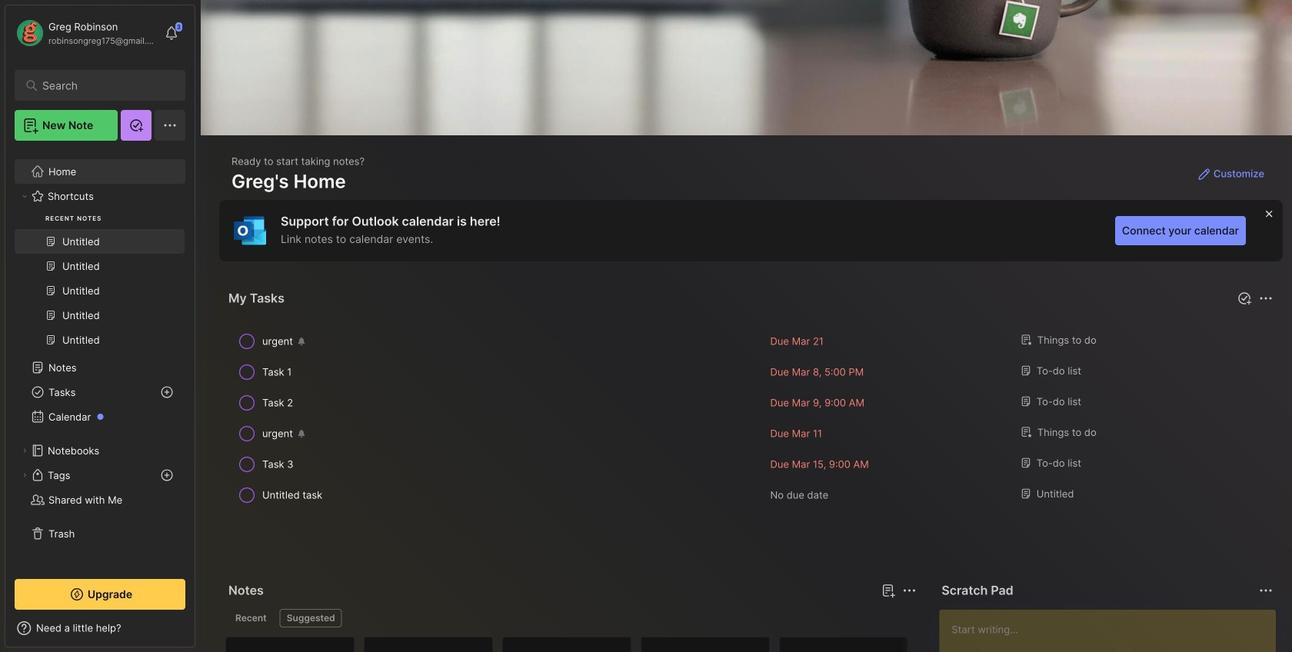 Task type: vqa. For each thing, say whether or not it's contained in the screenshot.
Trash link
no



Task type: describe. For each thing, give the bounding box(es) containing it.
main element
[[0, 0, 200, 652]]

1 row group from the top
[[225, 326, 1277, 511]]

new task image
[[1237, 291, 1252, 306]]

Account field
[[15, 18, 157, 48]]

more actions image
[[900, 581, 919, 600]]

Search text field
[[42, 78, 165, 93]]

more actions image
[[1257, 289, 1275, 308]]

expand tags image
[[20, 471, 29, 480]]

WHAT'S NEW field
[[5, 616, 195, 641]]

1 tab from the left
[[228, 609, 274, 628]]

expand notebooks image
[[20, 446, 29, 455]]

1 vertical spatial more actions field
[[899, 580, 920, 601]]

click to collapse image
[[194, 624, 206, 642]]

tree inside main element
[[5, 90, 195, 565]]



Task type: locate. For each thing, give the bounding box(es) containing it.
1 horizontal spatial more actions field
[[1255, 288, 1277, 309]]

2 tab from the left
[[280, 609, 342, 628]]

group
[[15, 115, 185, 361]]

More actions field
[[1255, 288, 1277, 309], [899, 580, 920, 601]]

0 horizontal spatial tab
[[228, 609, 274, 628]]

0 horizontal spatial more actions field
[[899, 580, 920, 601]]

0 vertical spatial row group
[[225, 326, 1277, 511]]

2 row group from the top
[[225, 637, 1292, 652]]

tree
[[5, 90, 195, 565]]

tab list
[[228, 609, 914, 628]]

1 vertical spatial row group
[[225, 637, 1292, 652]]

0 vertical spatial more actions field
[[1255, 288, 1277, 309]]

1 horizontal spatial tab
[[280, 609, 342, 628]]

tab
[[228, 609, 274, 628], [280, 609, 342, 628]]

row group
[[225, 326, 1277, 511], [225, 637, 1292, 652]]

None search field
[[42, 76, 165, 95]]

group inside main element
[[15, 115, 185, 361]]

Start writing… text field
[[952, 610, 1275, 652]]

none search field inside main element
[[42, 76, 165, 95]]



